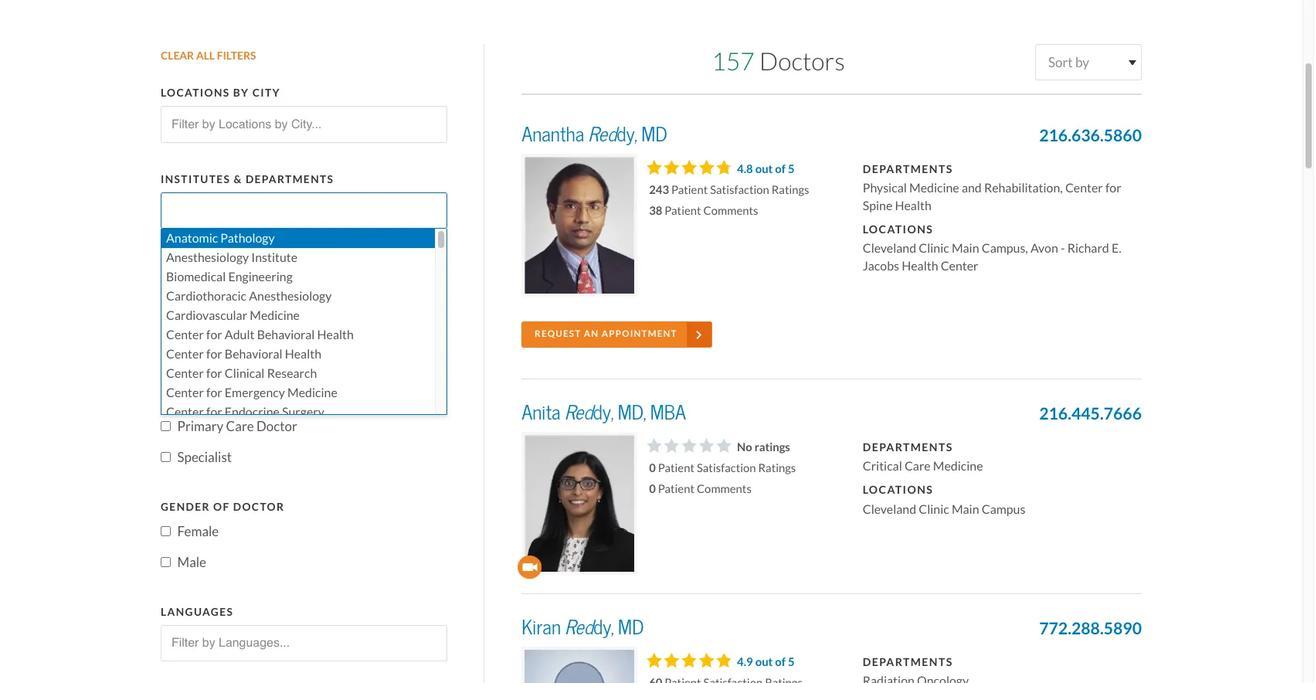Task type: locate. For each thing, give the bounding box(es) containing it.
satisfaction inside 0 patient satisfaction ratings 0 patient comments
[[697, 460, 756, 475]]

-
[[1061, 241, 1065, 256]]

1 horizontal spatial care
[[226, 418, 254, 435]]

locations
[[161, 86, 230, 100], [863, 222, 934, 236], [863, 483, 934, 497]]

primary
[[177, 418, 224, 435]]

2 vertical spatial red
[[565, 615, 593, 640]]

1 vertical spatial star rating icons image
[[647, 653, 730, 667]]

md up "243" at the top
[[642, 122, 667, 147]]

of right 4.8
[[775, 161, 786, 176]]

main left campus
[[952, 501, 980, 517]]

of up adults only
[[194, 258, 211, 272]]

0 vertical spatial adults
[[177, 281, 215, 298]]

0 vertical spatial comments
[[704, 203, 758, 218]]

out right 4.9
[[756, 654, 773, 669]]

& for adolescents
[[230, 344, 239, 361]]

anesthesiology up "biomedical"
[[166, 250, 249, 265]]

kiran red dy, md
[[522, 615, 644, 640]]

behavioral up children & adolescents only at bottom left
[[257, 327, 315, 343]]

adults
[[177, 281, 215, 298], [208, 313, 246, 330]]

only down the type of doctor
[[218, 281, 245, 298]]

0 right anita <em>red</em>dy image
[[649, 481, 656, 496]]

1 vertical spatial comments
[[697, 481, 752, 496]]

only up research in the left of the page
[[315, 344, 343, 361]]

1 vertical spatial md
[[618, 615, 644, 640]]

0
[[649, 460, 656, 475], [649, 481, 656, 496]]

1 star rating icons image from the top
[[647, 160, 729, 174]]

216.636.5860 link
[[1040, 123, 1142, 148]]

0 vertical spatial and
[[962, 180, 982, 196]]

richard
[[1068, 241, 1109, 256]]

jacobs
[[863, 258, 899, 273]]

dy, right anantha
[[617, 122, 638, 147]]

clear all filters
[[161, 49, 256, 63]]

0 horizontal spatial and
[[248, 313, 269, 330]]

0 vertical spatial &
[[234, 172, 242, 186]]

clinical
[[225, 366, 265, 381]]

md,
[[618, 400, 647, 425]]

and for children
[[248, 313, 269, 330]]

for
[[1106, 180, 1122, 196], [206, 327, 222, 343], [206, 346, 222, 362], [206, 366, 222, 381], [206, 385, 222, 401], [206, 404, 222, 420]]

cleveland inside "locations cleveland clinic main campus"
[[863, 501, 917, 517]]

1 vertical spatial anesthesiology
[[249, 289, 332, 304]]

& right institutes
[[234, 172, 242, 186]]

0 vertical spatial star rating icons image
[[647, 160, 729, 174]]

5 for kiran red dy, md
[[788, 654, 795, 669]]

care down the provided
[[226, 418, 254, 435]]

medicine up "locations cleveland clinic main campus"
[[933, 458, 983, 474]]

care
[[161, 395, 193, 409], [226, 418, 254, 435], [905, 458, 931, 474]]

doctor for primary care doctor
[[257, 418, 297, 435]]

both adults and children & adolescents
[[177, 313, 407, 330]]

0 vertical spatial main
[[952, 241, 980, 256]]

health
[[895, 197, 932, 213], [902, 258, 939, 273], [317, 327, 354, 343], [285, 346, 322, 362]]

center up primary care doctor option
[[166, 404, 204, 420]]

dy, left md,
[[593, 400, 614, 425]]

comments inside 0 patient satisfaction ratings 0 patient comments
[[697, 481, 752, 496]]

red right anita
[[565, 400, 593, 425]]

0 vertical spatial care
[[161, 395, 193, 409]]

1 vertical spatial behavioral
[[225, 346, 282, 362]]

2 vertical spatial &
[[230, 344, 239, 361]]

& down adult
[[230, 344, 239, 361]]

satisfaction
[[710, 182, 770, 197], [697, 460, 756, 475]]

0 vertical spatial doctor
[[214, 258, 266, 272]]

specialist
[[177, 449, 232, 466]]

star rating icons image
[[647, 160, 729, 174], [647, 653, 730, 667]]

2 main from the top
[[952, 501, 980, 517]]

doctor
[[214, 258, 266, 272], [257, 418, 297, 435], [233, 500, 285, 514]]

center up 'primary'
[[166, 385, 204, 401]]

2 clinic from the top
[[919, 501, 950, 517]]

Primary Care Doctor checkbox
[[161, 421, 171, 431]]

1 clinic from the top
[[919, 241, 950, 256]]

0 horizontal spatial children
[[177, 344, 227, 361]]

0 vertical spatial anesthesiology
[[166, 250, 249, 265]]

1 5 from the top
[[788, 161, 795, 176]]

0 vertical spatial ratings
[[772, 182, 810, 197]]

institutes & departments
[[161, 172, 334, 186]]

ratings inside 243 patient satisfaction ratings 38 patient comments
[[772, 182, 810, 197]]

red right anantha
[[588, 122, 617, 147]]

doctor for type of doctor
[[214, 258, 266, 272]]

0 vertical spatial md
[[642, 122, 667, 147]]

doctor right "gender"
[[233, 500, 285, 514]]

ratings for anantha red dy, md
[[772, 182, 810, 197]]

md
[[642, 122, 667, 147], [618, 615, 644, 640]]

comments down 4.8
[[704, 203, 758, 218]]

243
[[649, 182, 669, 197]]

0 horizontal spatial care
[[161, 395, 193, 409]]

Female checkbox
[[161, 526, 171, 536]]

4.8 out of 5
[[737, 161, 795, 176]]

out right 4.8
[[756, 161, 773, 176]]

both
[[177, 313, 205, 330]]

1 vertical spatial dy,
[[593, 400, 614, 425]]

0 vertical spatial cleveland
[[863, 241, 917, 256]]

0 horizontal spatial only
[[218, 281, 245, 298]]

Male checkbox
[[161, 557, 171, 568]]

0 vertical spatial 0
[[649, 460, 656, 475]]

2 horizontal spatial care
[[905, 458, 931, 474]]

ratings
[[772, 182, 810, 197], [758, 460, 796, 475]]

center down cleveland clinic main campus,
[[941, 258, 979, 273]]

center down children & adolescents only checkbox
[[166, 366, 204, 381]]

satisfaction down 4.8
[[710, 182, 770, 197]]

anesthesiology up both adults and children & adolescents
[[249, 289, 332, 304]]

cleveland down critical at bottom
[[863, 501, 917, 517]]

of
[[775, 161, 786, 176], [194, 258, 211, 272], [213, 500, 230, 514], [775, 654, 786, 669]]

2 out from the top
[[756, 654, 773, 669]]

type
[[161, 258, 191, 272]]

216.445.7666 link
[[1040, 401, 1142, 426]]

and
[[962, 180, 982, 196], [248, 313, 269, 330]]

0 vertical spatial adolescents
[[336, 313, 407, 330]]

1 vertical spatial out
[[756, 654, 773, 669]]

center down 216.636.5860 link
[[1066, 180, 1103, 196]]

& for departments
[[234, 172, 242, 186]]

0 vertical spatial red
[[588, 122, 617, 147]]

comments down the no
[[697, 481, 752, 496]]

cleveland up jacobs
[[863, 241, 917, 256]]

center
[[1066, 180, 1103, 196], [941, 258, 979, 273], [166, 327, 204, 343], [166, 346, 204, 362], [166, 366, 204, 381], [166, 385, 204, 401], [166, 404, 204, 420]]

for inside center for spine health
[[1106, 180, 1122, 196]]

e.
[[1112, 241, 1122, 256]]

0 vertical spatial only
[[218, 281, 245, 298]]

out for anantha red dy, md
[[756, 161, 773, 176]]

pathology
[[221, 231, 275, 246]]

children
[[272, 313, 322, 330], [177, 344, 227, 361]]

locations down critical at bottom
[[863, 483, 934, 497]]

biomedical
[[166, 269, 226, 285]]

md up kiran <em>red</em>dy image
[[618, 615, 644, 640]]

anatomic pathology anesthesiology institute biomedical engineering cardiothoracic anesthesiology cardiovascular medicine center for adult behavioral health center for behavioral health center for clinical research center for emergency medicine center for endocrine surgery
[[166, 231, 354, 420]]

main
[[952, 241, 980, 256], [952, 501, 980, 517]]

ratings down ratings
[[758, 460, 796, 475]]

None text field
[[165, 107, 442, 141], [165, 194, 294, 227], [165, 107, 442, 141], [165, 194, 294, 227]]

1 vertical spatial 5
[[788, 654, 795, 669]]

locations down all
[[161, 86, 230, 100]]

main left campus,
[[952, 241, 980, 256]]

behavioral up clinical on the bottom of the page
[[225, 346, 282, 362]]

1 vertical spatial adolescents
[[242, 344, 312, 361]]

locations down spine
[[863, 222, 934, 236]]

2 vertical spatial doctor
[[233, 500, 285, 514]]

0 vertical spatial satisfaction
[[710, 182, 770, 197]]

doctor down emergency
[[257, 418, 297, 435]]

1 vertical spatial adults
[[208, 313, 246, 330]]

patient
[[672, 182, 708, 197], [665, 203, 701, 218], [658, 460, 695, 475], [658, 481, 695, 496]]

primary care doctor
[[177, 418, 297, 435]]

center down both
[[166, 346, 204, 362]]

adults down cardiothoracic
[[208, 313, 246, 330]]

city
[[252, 86, 281, 100]]

all
[[196, 49, 215, 63]]

2 star rating icons image from the top
[[647, 653, 730, 667]]

0 vertical spatial locations
[[161, 86, 230, 100]]

2 vertical spatial care
[[905, 458, 931, 474]]

video indicator icon image
[[518, 555, 542, 579]]

2 vertical spatial locations
[[863, 483, 934, 497]]

clinic
[[919, 241, 950, 256], [919, 501, 950, 517]]

0 down mba
[[649, 460, 656, 475]]

red up kiran <em>red</em>dy image
[[565, 615, 593, 640]]

5 for anantha red dy, md
[[788, 161, 795, 176]]

doctor down the pathology on the left top of the page
[[214, 258, 266, 272]]

medicine up surgery
[[288, 385, 338, 401]]

care up primary care doctor option
[[161, 395, 193, 409]]

comments
[[704, 203, 758, 218], [697, 481, 752, 496]]

1 vertical spatial and
[[248, 313, 269, 330]]

1 horizontal spatial only
[[315, 344, 343, 361]]

1 vertical spatial red
[[565, 400, 593, 425]]

clinic down physical medicine and rehabilitation,
[[919, 241, 950, 256]]

2 vertical spatial dy,
[[593, 615, 614, 640]]

0 vertical spatial 5
[[788, 161, 795, 176]]

38
[[649, 203, 663, 218]]

clinic down "departments critical care medicine"
[[919, 501, 950, 517]]

medicine up children & adolescents only at bottom left
[[250, 308, 300, 323]]

clinic inside "locations cleveland clinic main campus"
[[919, 501, 950, 517]]

satisfaction for anita red dy, md, mba
[[697, 460, 756, 475]]

cardiothoracic
[[166, 289, 247, 304]]

departments inside "departments critical care medicine"
[[863, 440, 953, 454]]

request an appointment link
[[522, 322, 712, 348]]

red for kiran
[[565, 615, 593, 640]]

2 0 from the top
[[649, 481, 656, 496]]

and up children & adolescents only at bottom left
[[248, 313, 269, 330]]

1 vertical spatial ratings
[[758, 460, 796, 475]]

care right critical at bottom
[[905, 458, 931, 474]]

adults up cardiovascular
[[177, 281, 215, 298]]

star rating icons image for anantha red dy, md
[[647, 160, 729, 174]]

locations inside "locations cleveland clinic main campus"
[[863, 483, 934, 497]]

1 vertical spatial 0
[[649, 481, 656, 496]]

0 horizontal spatial adolescents
[[242, 344, 312, 361]]

no ratings
[[737, 439, 790, 454]]

doctor for gender of doctor
[[233, 500, 285, 514]]

dy, up kiran <em>red</em>dy image
[[593, 615, 614, 640]]

1 vertical spatial satisfaction
[[697, 460, 756, 475]]

1 vertical spatial only
[[315, 344, 343, 361]]

ratings inside 0 patient satisfaction ratings 0 patient comments
[[758, 460, 796, 475]]

0 vertical spatial out
[[756, 161, 773, 176]]

kiran <em>red</em>dy image
[[522, 647, 638, 683]]

out
[[756, 161, 773, 176], [756, 654, 773, 669]]

star rating icons image left 4.9
[[647, 653, 730, 667]]

appointment
[[602, 328, 677, 339]]

0 vertical spatial clinic
[[919, 241, 950, 256]]

ratings down 4.8 out of 5
[[772, 182, 810, 197]]

star rating icons image up "243" at the top
[[647, 160, 729, 174]]

locations by city
[[161, 86, 281, 100]]

only
[[218, 281, 245, 298], [315, 344, 343, 361]]

and left rehabilitation,
[[962, 180, 982, 196]]

1 horizontal spatial and
[[962, 180, 982, 196]]

campus,
[[982, 241, 1028, 256]]

medicine
[[910, 180, 960, 196], [250, 308, 300, 323], [288, 385, 338, 401], [933, 458, 983, 474]]

anesthesiology
[[166, 250, 249, 265], [249, 289, 332, 304]]

dy, for anantha
[[617, 122, 638, 147]]

satisfaction down the no
[[697, 460, 756, 475]]

2 cleveland from the top
[[863, 501, 917, 517]]

health inside avon - richard e. jacobs health center
[[902, 258, 939, 273]]

1 vertical spatial cleveland
[[863, 501, 917, 517]]

departments
[[863, 162, 953, 176], [246, 172, 334, 186], [863, 440, 953, 454], [863, 655, 953, 669]]

5 right 4.8
[[788, 161, 795, 176]]

5 right 4.9
[[788, 654, 795, 669]]

1 vertical spatial doctor
[[257, 418, 297, 435]]

satisfaction inside 243 patient satisfaction ratings 38 patient comments
[[710, 182, 770, 197]]

1 vertical spatial clinic
[[919, 501, 950, 517]]

red
[[588, 122, 617, 147], [565, 400, 593, 425], [565, 615, 593, 640]]

5
[[788, 161, 795, 176], [788, 654, 795, 669]]

no
[[737, 439, 753, 454]]

1 vertical spatial main
[[952, 501, 980, 517]]

Both Adults and Children & Adolescents checkbox
[[161, 316, 171, 326]]

cleveland
[[863, 241, 917, 256], [863, 501, 917, 517]]

request an appointment
[[535, 328, 677, 339]]

behavioral
[[257, 327, 315, 343], [225, 346, 282, 362]]

of right 4.9
[[775, 654, 786, 669]]

0 vertical spatial dy,
[[617, 122, 638, 147]]

locations for by
[[161, 86, 230, 100]]

0 vertical spatial children
[[272, 313, 322, 330]]

provided
[[196, 395, 259, 409]]

md for anantha red dy, md
[[642, 122, 667, 147]]

1 out from the top
[[756, 161, 773, 176]]

None text field
[[165, 626, 442, 660]]

ratings for anita red dy, md, mba
[[758, 460, 796, 475]]

& up children & adolescents only at bottom left
[[325, 313, 334, 330]]

2 5 from the top
[[788, 654, 795, 669]]

children up children & adolescents only at bottom left
[[272, 313, 322, 330]]

md for kiran red dy, md
[[618, 615, 644, 640]]

children down both
[[177, 344, 227, 361]]

adult
[[225, 327, 255, 343]]

comments inside 243 patient satisfaction ratings 38 patient comments
[[704, 203, 758, 218]]

clear
[[161, 49, 194, 63]]



Task type: describe. For each thing, give the bounding box(es) containing it.
center inside center for spine health
[[1066, 180, 1103, 196]]

772.288.5890
[[1040, 618, 1142, 639]]

health inside center for spine health
[[895, 197, 932, 213]]

Children & Adolescents Only checkbox
[[161, 347, 171, 357]]

institutes
[[161, 172, 231, 186]]

red for anita
[[565, 400, 593, 425]]

an
[[584, 328, 599, 339]]

anatomic
[[166, 231, 218, 246]]

cleveland clinic main campus,
[[863, 241, 1031, 256]]

doctors
[[760, 47, 845, 77]]

care provided
[[161, 395, 259, 409]]

institute
[[251, 250, 298, 265]]

4.8
[[737, 161, 753, 176]]

departments critical care medicine
[[863, 440, 983, 474]]

cardiovascular
[[166, 308, 247, 323]]

216.445.7666
[[1040, 403, 1142, 424]]

campus
[[982, 501, 1026, 517]]

type of doctor
[[161, 258, 266, 272]]

1 vertical spatial &
[[325, 313, 334, 330]]

mba
[[650, 400, 686, 425]]

0 vertical spatial behavioral
[[257, 327, 315, 343]]

Adults Only checkbox
[[161, 285, 171, 295]]

physical medicine and rehabilitation,
[[863, 180, 1066, 196]]

4.8 out of 5 link
[[737, 161, 795, 176]]

center down the both adults and children & adolescents option
[[166, 327, 204, 343]]

main inside "locations cleveland clinic main campus"
[[952, 501, 980, 517]]

endocrine
[[225, 404, 280, 420]]

out for kiran red dy, md
[[756, 654, 773, 669]]

772.288.5890 link
[[1040, 616, 1142, 641]]

gender of doctor
[[161, 500, 285, 514]]

locations for cleveland
[[863, 483, 934, 497]]

children & adolescents only
[[177, 344, 343, 361]]

clear all filters link
[[161, 44, 447, 69]]

ratings
[[755, 439, 790, 454]]

medicine right 'physical'
[[910, 180, 960, 196]]

adults only
[[177, 281, 245, 298]]

request
[[535, 328, 581, 339]]

anantha <em>red</em>dy image
[[522, 154, 638, 297]]

locations cleveland clinic main campus
[[863, 483, 1026, 517]]

emergency
[[225, 385, 285, 401]]

dy, for kiran
[[593, 615, 614, 640]]

1 main from the top
[[952, 241, 980, 256]]

4.9 out of 5 link
[[737, 654, 795, 669]]

surgery
[[282, 404, 324, 420]]

1 0 from the top
[[649, 460, 656, 475]]

Specialist checkbox
[[161, 452, 171, 462]]

157
[[712, 47, 755, 77]]

spine
[[863, 197, 893, 213]]

center inside avon - richard e. jacobs health center
[[941, 258, 979, 273]]

male
[[177, 554, 206, 571]]

1 horizontal spatial children
[[272, 313, 322, 330]]

1 vertical spatial locations
[[863, 222, 934, 236]]

anita red dy, md, mba
[[522, 400, 686, 425]]

0 patient satisfaction ratings 0 patient comments
[[649, 460, 796, 496]]

languages
[[161, 605, 234, 619]]

kiran
[[522, 615, 561, 640]]

rehabilitation,
[[984, 180, 1063, 196]]

center for spine health
[[863, 180, 1122, 213]]

157 doctors
[[712, 47, 845, 77]]

satisfaction for anantha red dy, md
[[710, 182, 770, 197]]

and for rehabilitation,
[[962, 180, 982, 196]]

1 vertical spatial children
[[177, 344, 227, 361]]

gender
[[161, 500, 210, 514]]

avon
[[1031, 241, 1059, 256]]

anantha
[[522, 122, 584, 147]]

red for anantha
[[588, 122, 617, 147]]

avon - richard e. jacobs health center
[[863, 241, 1122, 273]]

243 patient satisfaction ratings 38 patient comments
[[649, 182, 810, 218]]

care inside "departments critical care medicine"
[[905, 458, 931, 474]]

comments for anantha red dy, md
[[704, 203, 758, 218]]

engineering
[[228, 269, 293, 285]]

dy, for anita
[[593, 400, 614, 425]]

216.636.5860
[[1040, 125, 1142, 146]]

filters
[[217, 49, 256, 63]]

comments for anita red dy, md, mba
[[697, 481, 752, 496]]

star rating icons image for kiran red dy, md
[[647, 653, 730, 667]]

research
[[267, 366, 317, 381]]

by
[[233, 86, 249, 100]]

critical
[[863, 458, 902, 474]]

physical
[[863, 180, 907, 196]]

4.9
[[737, 654, 753, 669]]

4.9 out of 5
[[737, 654, 795, 669]]

medicine inside "departments critical care medicine"
[[933, 458, 983, 474]]

female
[[177, 523, 219, 540]]

anita <em>red</em>dy image
[[522, 432, 638, 575]]

anita
[[522, 400, 561, 425]]

anantha red dy, md
[[522, 122, 667, 147]]

1 vertical spatial care
[[226, 418, 254, 435]]

1 cleveland from the top
[[863, 241, 917, 256]]

of up female at the left of page
[[213, 500, 230, 514]]

1 horizontal spatial adolescents
[[336, 313, 407, 330]]



Task type: vqa. For each thing, say whether or not it's contained in the screenshot.
243 patient satisfaction ratings 38 patient comments
yes



